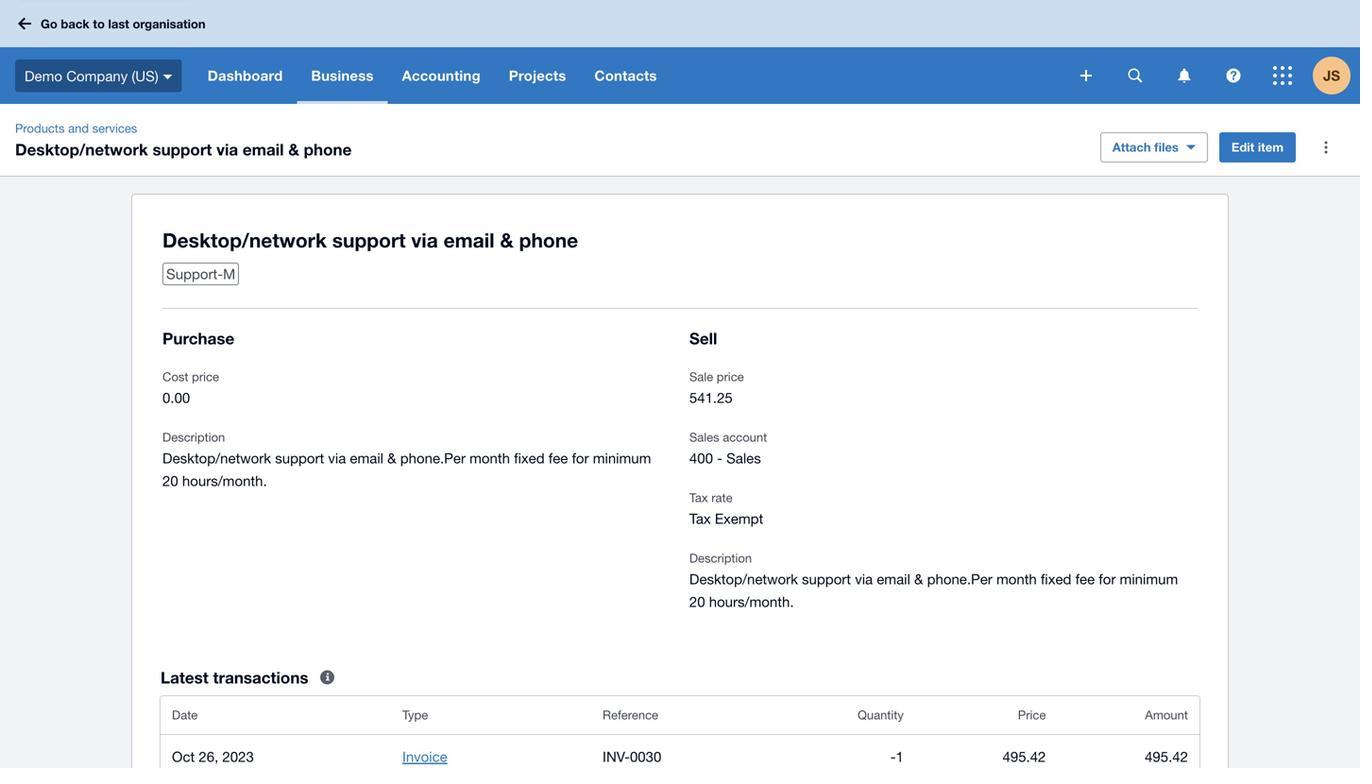 Task type: describe. For each thing, give the bounding box(es) containing it.
sales account 400 - sales
[[690, 430, 767, 466]]

go back to last organisation
[[41, 16, 206, 31]]

support-m
[[166, 266, 235, 282]]

26,
[[199, 748, 219, 765]]

1 horizontal spatial fee
[[1076, 571, 1095, 587]]

1 vertical spatial description
[[690, 551, 752, 566]]

edit item button
[[1220, 132, 1296, 163]]

reference
[[603, 708, 659, 722]]

files
[[1155, 140, 1179, 154]]

transactions
[[213, 668, 309, 687]]

1 vertical spatial description desktop/network support via email & phone.per month fixed fee for minimum 20 hours/month.
[[690, 551, 1179, 610]]

email inside products and services desktop/network support via email & phone
[[243, 140, 284, 159]]

dashboard link
[[193, 47, 297, 104]]

back
[[61, 16, 90, 31]]

1 horizontal spatial for
[[1099, 571, 1116, 587]]

cost
[[163, 369, 189, 384]]

business
[[311, 67, 374, 84]]

1 horizontal spatial svg image
[[1274, 66, 1293, 85]]

0 horizontal spatial svg image
[[1179, 69, 1191, 83]]

0 horizontal spatial for
[[572, 450, 589, 466]]

amount
[[1146, 708, 1189, 722]]

latest
[[161, 668, 209, 687]]

projects
[[509, 67, 566, 84]]

contacts
[[595, 67, 657, 84]]

svg image inside demo company (us) popup button
[[163, 74, 173, 79]]

contacts button
[[581, 47, 671, 104]]

support inside products and services desktop/network support via email & phone
[[153, 140, 212, 159]]

attach files button
[[1101, 132, 1208, 163]]

last
[[108, 16, 129, 31]]

js button
[[1313, 47, 1361, 104]]

0.00
[[163, 389, 190, 406]]

1 horizontal spatial hours/month.
[[709, 593, 794, 610]]

1 horizontal spatial phone.per
[[928, 571, 993, 587]]

oct 26, 2023
[[172, 748, 254, 765]]

0 vertical spatial sales
[[690, 430, 720, 445]]

0 vertical spatial hours/month.
[[182, 472, 267, 489]]

- inside "list of transactions" element
[[891, 748, 896, 765]]

business button
[[297, 47, 388, 104]]

accounting
[[402, 67, 481, 84]]

0 vertical spatial phone.per
[[400, 450, 466, 466]]

- inside sales account 400 - sales
[[717, 450, 723, 466]]

0 horizontal spatial description
[[163, 430, 225, 445]]

demo company (us) button
[[0, 47, 193, 104]]

go
[[41, 16, 57, 31]]

& inside products and services desktop/network support via email & phone
[[288, 140, 299, 159]]

0 vertical spatial fee
[[549, 450, 568, 466]]

541.25
[[690, 389, 733, 406]]

svg image inside 'go back to last organisation' link
[[18, 17, 31, 30]]

products and services link
[[8, 119, 145, 138]]

type
[[402, 708, 428, 722]]

1 vertical spatial month
[[997, 571, 1037, 587]]

exempt
[[715, 510, 764, 527]]

price
[[1018, 708, 1046, 722]]



Task type: locate. For each thing, give the bounding box(es) containing it.
0 vertical spatial fixed
[[514, 450, 545, 466]]

inv-
[[603, 748, 630, 765]]

0 horizontal spatial 20
[[163, 472, 178, 489]]

1 tax from the top
[[690, 490, 708, 505]]

hours/month.
[[182, 472, 267, 489], [709, 593, 794, 610]]

2 495.42 from the left
[[1145, 748, 1189, 765]]

email
[[243, 140, 284, 159], [444, 228, 495, 252], [350, 450, 384, 466], [877, 571, 911, 587]]

0 vertical spatial tax
[[690, 490, 708, 505]]

price for 0.00
[[192, 369, 219, 384]]

demo company (us)
[[25, 67, 158, 84]]

via inside products and services desktop/network support via email & phone
[[217, 140, 238, 159]]

0 horizontal spatial -
[[717, 450, 723, 466]]

400
[[690, 450, 713, 466]]

oct
[[172, 748, 195, 765]]

support
[[153, 140, 212, 159], [332, 228, 406, 252], [275, 450, 324, 466], [802, 571, 851, 587]]

and
[[68, 121, 89, 136]]

price inside the cost price 0.00
[[192, 369, 219, 384]]

description desktop/network support via email & phone.per month fixed fee for minimum 20 hours/month.
[[163, 430, 651, 489], [690, 551, 1179, 610]]

fixed
[[514, 450, 545, 466], [1041, 571, 1072, 587]]

purchase
[[163, 329, 235, 348]]

1 horizontal spatial minimum
[[1120, 571, 1179, 587]]

2 tax from the top
[[690, 510, 711, 527]]

1
[[896, 748, 904, 765]]

price up 541.25
[[717, 369, 744, 384]]

1 price from the left
[[192, 369, 219, 384]]

1 horizontal spatial month
[[997, 571, 1037, 587]]

1 vertical spatial tax
[[690, 510, 711, 527]]

0 horizontal spatial 495.42
[[1003, 748, 1046, 765]]

fee
[[549, 450, 568, 466], [1076, 571, 1095, 587]]

desktop/network inside products and services desktop/network support via email & phone
[[15, 140, 148, 159]]

price right cost
[[192, 369, 219, 384]]

1 vertical spatial for
[[1099, 571, 1116, 587]]

go back to last organisation link
[[11, 7, 217, 40]]

desktop/network down exempt
[[690, 571, 798, 587]]

495.42 down amount
[[1145, 748, 1189, 765]]

1 vertical spatial 20
[[690, 593, 705, 610]]

495.42
[[1003, 748, 1046, 765], [1145, 748, 1189, 765]]

for
[[572, 450, 589, 466], [1099, 571, 1116, 587]]

desktop/network
[[15, 140, 148, 159], [163, 228, 327, 252], [163, 450, 271, 466], [690, 571, 798, 587]]

invoice link
[[402, 748, 448, 765]]

projects button
[[495, 47, 581, 104]]

account
[[723, 430, 767, 445]]

banner
[[0, 0, 1361, 104]]

495.42 down price on the bottom right
[[1003, 748, 1046, 765]]

sales
[[690, 430, 720, 445], [727, 450, 761, 466]]

desktop/network support via email & phone
[[163, 228, 579, 252]]

item
[[1258, 140, 1284, 154]]

0 horizontal spatial description desktop/network support via email & phone.per month fixed fee for minimum 20 hours/month.
[[163, 430, 651, 489]]

2023
[[222, 748, 254, 765]]

sales up 400 on the bottom of page
[[690, 430, 720, 445]]

1 vertical spatial hours/month.
[[709, 593, 794, 610]]

1 vertical spatial fixed
[[1041, 571, 1072, 587]]

attach files
[[1113, 140, 1179, 154]]

tax left the rate
[[690, 490, 708, 505]]

1 horizontal spatial sales
[[727, 450, 761, 466]]

desktop/network down 0.00
[[163, 450, 271, 466]]

support-
[[166, 266, 223, 282]]

0 horizontal spatial phone.per
[[400, 450, 466, 466]]

sell
[[690, 329, 718, 348]]

0 vertical spatial description
[[163, 430, 225, 445]]

sale
[[690, 369, 714, 384]]

demo
[[25, 67, 62, 84]]

1 horizontal spatial phone
[[519, 228, 579, 252]]

more info image
[[309, 659, 346, 696]]

rate
[[712, 490, 733, 505]]

organisation
[[133, 16, 206, 31]]

inv-0030
[[603, 748, 662, 765]]

js
[[1324, 67, 1341, 84]]

to
[[93, 16, 105, 31]]

1 horizontal spatial description
[[690, 551, 752, 566]]

0 horizontal spatial hours/month.
[[182, 472, 267, 489]]

products
[[15, 121, 65, 136]]

1 horizontal spatial price
[[717, 369, 744, 384]]

dashboard
[[208, 67, 283, 84]]

0 vertical spatial -
[[717, 450, 723, 466]]

cost price 0.00
[[163, 369, 219, 406]]

0 vertical spatial for
[[572, 450, 589, 466]]

accounting button
[[388, 47, 495, 104]]

(us)
[[132, 67, 158, 84]]

sales down account
[[727, 450, 761, 466]]

more actions image
[[1308, 129, 1346, 166]]

1 horizontal spatial fixed
[[1041, 571, 1072, 587]]

minimum
[[593, 450, 651, 466], [1120, 571, 1179, 587]]

via
[[217, 140, 238, 159], [411, 228, 438, 252], [328, 450, 346, 466], [855, 571, 873, 587]]

-
[[717, 450, 723, 466], [891, 748, 896, 765]]

company
[[66, 67, 128, 84]]

- down quantity
[[891, 748, 896, 765]]

banner containing dashboard
[[0, 0, 1361, 104]]

svg image up files
[[1179, 69, 1191, 83]]

1 vertical spatial phone.per
[[928, 571, 993, 587]]

sale price 541.25
[[690, 369, 744, 406]]

svg image left js
[[1274, 66, 1293, 85]]

price for 541.25
[[717, 369, 744, 384]]

0 horizontal spatial price
[[192, 369, 219, 384]]

phone
[[304, 140, 352, 159], [519, 228, 579, 252]]

0 horizontal spatial fee
[[549, 450, 568, 466]]

svg image
[[1274, 66, 1293, 85], [1179, 69, 1191, 83]]

description down 0.00
[[163, 430, 225, 445]]

phone.per
[[400, 450, 466, 466], [928, 571, 993, 587]]

0 vertical spatial phone
[[304, 140, 352, 159]]

tax left exempt
[[690, 510, 711, 527]]

desktop/network down the "and"
[[15, 140, 148, 159]]

1 vertical spatial sales
[[727, 450, 761, 466]]

date
[[172, 708, 198, 722]]

1 horizontal spatial 495.42
[[1145, 748, 1189, 765]]

2 price from the left
[[717, 369, 744, 384]]

0030
[[630, 748, 662, 765]]

price inside sale price 541.25
[[717, 369, 744, 384]]

edit
[[1232, 140, 1255, 154]]

quantity
[[858, 708, 904, 722]]

0 horizontal spatial month
[[470, 450, 510, 466]]

description down exempt
[[690, 551, 752, 566]]

0 horizontal spatial fixed
[[514, 450, 545, 466]]

- right 400 on the bottom of page
[[717, 450, 723, 466]]

20
[[163, 472, 178, 489], [690, 593, 705, 610]]

svg image
[[18, 17, 31, 30], [1129, 69, 1143, 83], [1227, 69, 1241, 83], [1081, 70, 1092, 81], [163, 74, 173, 79]]

0 vertical spatial 20
[[163, 472, 178, 489]]

0 vertical spatial month
[[470, 450, 510, 466]]

tax rate tax exempt
[[690, 490, 764, 527]]

attach
[[1113, 140, 1151, 154]]

1 horizontal spatial description desktop/network support via email & phone.per month fixed fee for minimum 20 hours/month.
[[690, 551, 1179, 610]]

1 horizontal spatial 20
[[690, 593, 705, 610]]

0 horizontal spatial sales
[[690, 430, 720, 445]]

1 horizontal spatial -
[[891, 748, 896, 765]]

-1
[[891, 748, 904, 765]]

month
[[470, 450, 510, 466], [997, 571, 1037, 587]]

0 vertical spatial description desktop/network support via email & phone.per month fixed fee for minimum 20 hours/month.
[[163, 430, 651, 489]]

1 495.42 from the left
[[1003, 748, 1046, 765]]

1 vertical spatial phone
[[519, 228, 579, 252]]

services
[[92, 121, 137, 136]]

price
[[192, 369, 219, 384], [717, 369, 744, 384]]

0 vertical spatial minimum
[[593, 450, 651, 466]]

1 vertical spatial -
[[891, 748, 896, 765]]

edit item
[[1232, 140, 1284, 154]]

&
[[288, 140, 299, 159], [500, 228, 514, 252], [388, 450, 396, 466], [915, 571, 924, 587]]

tax
[[690, 490, 708, 505], [690, 510, 711, 527]]

products and services desktop/network support via email & phone
[[15, 121, 352, 159]]

list of transactions element
[[161, 696, 1200, 768]]

1 vertical spatial minimum
[[1120, 571, 1179, 587]]

invoice
[[402, 748, 448, 765]]

description
[[163, 430, 225, 445], [690, 551, 752, 566]]

0 horizontal spatial phone
[[304, 140, 352, 159]]

latest transactions
[[161, 668, 309, 687]]

0 horizontal spatial minimum
[[593, 450, 651, 466]]

1 vertical spatial fee
[[1076, 571, 1095, 587]]

m
[[223, 266, 235, 282]]

desktop/network up m
[[163, 228, 327, 252]]

phone inside products and services desktop/network support via email & phone
[[304, 140, 352, 159]]



Task type: vqa. For each thing, say whether or not it's contained in the screenshot.
The Phone.Per
yes



